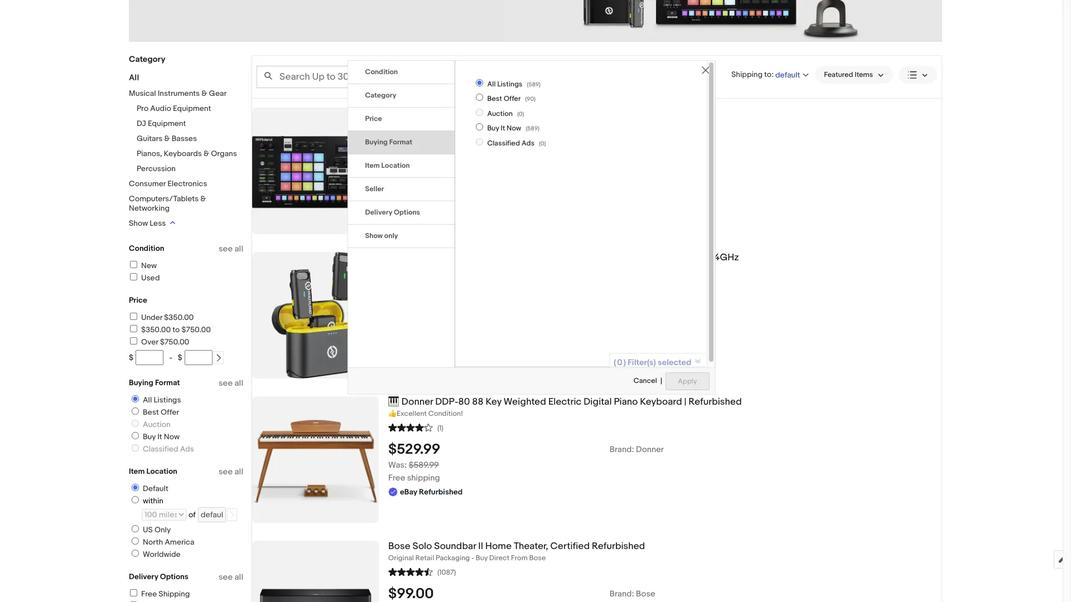 Task type: locate. For each thing, give the bounding box(es) containing it.
delivery options up only
[[365, 208, 420, 217]]

( 589 ) up ( 90 )
[[527, 81, 541, 88]]

ebay down hollyland
[[400, 293, 417, 302]]

category up roland at the top left of page
[[365, 91, 397, 100]]

best offer up roland verselab mv-1 production studio refurbished
[[487, 95, 521, 103]]

category
[[129, 54, 165, 65], [365, 91, 397, 100]]

show down networking
[[129, 219, 148, 228]]

🎹
[[388, 397, 400, 408]]

item location down 114
[[365, 161, 410, 170]]

delivery options
[[365, 208, 420, 217], [129, 573, 189, 582]]

price up under $350.00 checkbox
[[129, 296, 147, 305]]

1 horizontal spatial buying
[[365, 138, 388, 147]]

0 vertical spatial best offer
[[487, 95, 521, 103]]

it for buy it now option
[[501, 124, 505, 133]]

delivery up show only
[[365, 208, 392, 217]]

best for best offer radio
[[487, 95, 502, 103]]

1 all from the top
[[235, 244, 243, 255]]

1 vertical spatial delivery
[[129, 573, 158, 582]]

auction for auction radio
[[143, 420, 171, 430]]

0 vertical spatial donner
[[402, 397, 433, 408]]

1 vertical spatial auction
[[143, 420, 171, 430]]

1 vertical spatial category
[[365, 91, 397, 100]]

buy it now down roland verselab mv-1 production studio refurbished
[[487, 124, 522, 133]]

bose down theater,
[[529, 554, 546, 563]]

1 vertical spatial free
[[141, 590, 157, 599]]

1 vertical spatial all listings
[[143, 396, 181, 405]]

donner for 🎹
[[402, 397, 433, 408]]

0 horizontal spatial donner
[[402, 397, 433, 408]]

brand: for bose
[[610, 589, 634, 600]]

0 vertical spatial delivery options
[[365, 208, 420, 217]]

0 vertical spatial options
[[394, 208, 420, 217]]

1 vertical spatial price
[[129, 296, 147, 305]]

auction for auction option
[[487, 109, 513, 118]]

1 vertical spatial brand:
[[610, 589, 634, 600]]

0 horizontal spatial item
[[129, 467, 145, 477]]

1 vertical spatial best
[[143, 408, 159, 417]]

Under $350.00 checkbox
[[130, 313, 137, 320]]

buy down ii
[[476, 554, 488, 563]]

options
[[394, 208, 420, 217], [160, 573, 189, 582]]

🎹 donner ddp-80 88 key weighted electric digital piano keyboard | refurbished image
[[252, 397, 379, 524]]

donner up 👍excellent
[[402, 397, 433, 408]]

0 vertical spatial ( 0 )
[[517, 110, 524, 118]]

1 horizontal spatial ads
[[522, 139, 535, 148]]

0 horizontal spatial ( 0 )
[[517, 110, 524, 118]]

ebay refurbished down shipping
[[400, 488, 463, 497]]

Over $750.00 checkbox
[[130, 338, 137, 345]]

delivery options inside tab list
[[365, 208, 420, 217]]

item up seller
[[365, 161, 380, 170]]

0 vertical spatial buying
[[365, 138, 388, 147]]

best offer down all listings link
[[143, 408, 179, 417]]

1 horizontal spatial bose
[[529, 554, 546, 563]]

buying inside tab list
[[365, 138, 388, 147]]

0 down studio
[[541, 140, 545, 147]]

0 vertical spatial show
[[129, 219, 148, 228]]

all right all listings radio
[[143, 396, 152, 405]]

watching
[[401, 147, 436, 157]]

2 horizontal spatial bose
[[636, 589, 656, 600]]

2 all from the top
[[235, 378, 243, 389]]

1 horizontal spatial item location
[[365, 161, 410, 170]]

0 horizontal spatial $
[[129, 353, 134, 363]]

1
[[479, 108, 482, 119]]

2 see from the top
[[219, 378, 233, 389]]

item location up the default
[[129, 467, 177, 477]]

close image
[[702, 66, 710, 74]]

0 horizontal spatial all listings
[[143, 396, 181, 405]]

0 horizontal spatial condition
[[129, 244, 164, 253]]

2 ebay from the top
[[400, 293, 417, 302]]

0 vertical spatial ( 589 )
[[527, 81, 541, 88]]

1 brand: from the top
[[610, 445, 634, 455]]

589
[[529, 81, 539, 88], [528, 125, 538, 132]]

) for it
[[538, 125, 540, 132]]

1 vertical spatial delivery options
[[129, 573, 189, 582]]

category up musical
[[129, 54, 165, 65]]

0 vertical spatial item location
[[365, 161, 410, 170]]

0 horizontal spatial buying
[[129, 378, 153, 388]]

brand: inside brand: donner was: $589.99 free shipping
[[610, 445, 634, 455]]

refurbished down watching
[[419, 161, 463, 171]]

delivery up free shipping checkbox
[[129, 573, 158, 582]]

- down over $750.00
[[169, 353, 172, 363]]

item location
[[365, 161, 410, 170], [129, 467, 177, 477]]

1 horizontal spatial format
[[389, 138, 413, 147]]

buy down the auction link at the left of the page
[[143, 433, 156, 442]]

location down 114
[[382, 161, 410, 170]]

1 horizontal spatial classified
[[487, 139, 520, 148]]

buy right buy it now option
[[487, 124, 499, 133]]

classified right classified ads option
[[487, 139, 520, 148]]

2.4ghz
[[707, 252, 739, 263]]

roland verselab mv-1 production studio refurbished
[[388, 108, 618, 119]]

equipment down 'instruments'
[[173, 104, 211, 113]]

buy for buy it now option
[[487, 124, 499, 133]]

buy
[[487, 124, 499, 133], [143, 433, 156, 442], [476, 554, 488, 563]]

2 $ from the left
[[178, 353, 182, 363]]

location inside tab list
[[382, 161, 410, 170]]

all right all listings option
[[487, 80, 496, 89]]

3 see all button from the top
[[219, 467, 243, 478]]

best offer for best offer radio
[[487, 95, 521, 103]]

ebay down 114 watching
[[400, 161, 417, 171]]

classified ads for classified ads radio
[[143, 445, 194, 454]]

$350.00 to $750.00 link
[[128, 325, 211, 335]]

now up classified ads "link"
[[164, 433, 180, 442]]

see all for buying format
[[219, 378, 243, 389]]

589 down studio
[[528, 125, 538, 132]]

bose down original retail packaging - buy direct from bose text field
[[636, 589, 656, 600]]

auction right the 1
[[487, 109, 513, 118]]

1 vertical spatial -
[[472, 554, 474, 563]]

gear
[[209, 89, 227, 98]]

0 horizontal spatial location
[[146, 467, 177, 477]]

( 589 ) down studio
[[526, 125, 540, 132]]

1 ebay from the top
[[400, 161, 417, 171]]

auction up buy it now link
[[143, 420, 171, 430]]

4 out of 5 stars image
[[388, 422, 433, 433]]

buying format down roland at the top left of page
[[365, 138, 413, 147]]

noise
[[596, 252, 621, 263]]

packaging
[[436, 554, 470, 563]]

price left roland at the top left of page
[[365, 114, 382, 123]]

1 horizontal spatial buying format
[[365, 138, 413, 147]]

see all for item location
[[219, 467, 243, 478]]

all for all listings option
[[487, 80, 496, 89]]

seller
[[365, 185, 384, 194]]

0 vertical spatial best
[[487, 95, 502, 103]]

see
[[219, 244, 233, 255], [219, 378, 233, 389], [219, 467, 233, 478], [219, 573, 233, 583]]

free
[[388, 473, 405, 484], [141, 590, 157, 599]]

2 brand: from the top
[[610, 589, 634, 600]]

4 see all button from the top
[[219, 573, 243, 583]]

0 vertical spatial -
[[169, 353, 172, 363]]

0 vertical spatial ebay
[[400, 161, 417, 171]]

( down production
[[526, 125, 528, 132]]

classified down buy it now link
[[143, 445, 178, 454]]

0 left studio
[[519, 110, 523, 118]]

tab list
[[348, 61, 455, 248]]

0 horizontal spatial show
[[129, 219, 148, 228]]

$350.00 up to
[[164, 313, 194, 323]]

1 see all button from the top
[[219, 244, 243, 255]]

- right packaging
[[472, 554, 474, 563]]

589 up ( 90 )
[[529, 81, 539, 88]]

offer
[[504, 95, 521, 103], [161, 408, 179, 417]]

pianos,
[[137, 149, 162, 159]]

show inside tab list
[[365, 232, 383, 241]]

0 vertical spatial now
[[507, 124, 522, 133]]

ebay refurbished down watching
[[400, 161, 463, 171]]

ebay refurbished
[[400, 161, 463, 171], [400, 293, 463, 302], [400, 488, 463, 497]]

ebay down shipping
[[400, 488, 417, 497]]

1 vertical spatial ( 0 )
[[539, 140, 546, 147]]

2 vertical spatial ebay
[[400, 488, 417, 497]]

Original Retail Packaging - Buy Direct From Bose text field
[[388, 554, 942, 564]]

- inside "bose solo soundbar ii home theater, certified refurbished original retail packaging - buy direct from bose"
[[472, 554, 474, 563]]

cancellation
[[623, 252, 679, 263]]

buy it now for buy it now radio
[[143, 433, 180, 442]]

88
[[472, 397, 484, 408]]

was:
[[388, 460, 407, 471]]

$750.00 right to
[[182, 325, 211, 335]]

2 see all from the top
[[219, 378, 243, 389]]

0 horizontal spatial buy it now
[[143, 433, 180, 442]]

( left studio
[[517, 110, 519, 118]]

All Listings radio
[[132, 396, 139, 403]]

$ left maximum value 'text box'
[[178, 353, 182, 363]]

( down 583
[[525, 96, 527, 103]]

refurbished right | at the right of the page
[[689, 397, 742, 408]]

shipping
[[407, 473, 440, 484]]

item
[[365, 161, 380, 170], [129, 467, 145, 477]]

m1
[[452, 252, 463, 263]]

buying format
[[365, 138, 413, 147], [129, 378, 180, 388]]

buy it now up classified ads "link"
[[143, 433, 180, 442]]

buy for buy it now radio
[[143, 433, 156, 442]]

1 horizontal spatial item
[[365, 161, 380, 170]]

1 vertical spatial item
[[129, 467, 145, 477]]

3 ebay refurbished from the top
[[400, 488, 463, 497]]

& down dj equipment link
[[164, 134, 170, 143]]

0 vertical spatial 0
[[519, 110, 523, 118]]

1 horizontal spatial best offer
[[487, 95, 521, 103]]

musical instruments & gear link
[[129, 89, 227, 98]]

see for delivery options
[[219, 573, 233, 583]]

1 see all from the top
[[219, 244, 243, 255]]

ads
[[522, 139, 535, 148], [180, 445, 194, 454]]

now down production
[[507, 124, 522, 133]]

delivery options up free shipping link
[[129, 573, 189, 582]]

buying up all listings radio
[[129, 378, 153, 388]]

0 vertical spatial buy it now
[[487, 124, 522, 133]]

original
[[388, 554, 414, 563]]

free down was:
[[388, 473, 405, 484]]

$350.00 up over $750.00 link at the left of the page
[[141, 325, 171, 335]]

electric
[[549, 397, 582, 408]]

see all button for condition
[[219, 244, 243, 255]]

condition!
[[429, 410, 463, 418]]

north america link
[[127, 538, 197, 548]]

Free Shipping checkbox
[[130, 590, 137, 597]]

buying left 114
[[365, 138, 388, 147]]

1 vertical spatial 0
[[541, 140, 545, 147]]

see all button for buying format
[[219, 378, 243, 389]]

656ft
[[681, 252, 704, 263]]

4 see from the top
[[219, 573, 233, 583]]

1 horizontal spatial all listings
[[487, 80, 523, 89]]

1 vertical spatial $350.00
[[141, 325, 171, 335]]

america
[[165, 538, 195, 548]]

1 vertical spatial buy
[[143, 433, 156, 442]]

0 horizontal spatial listings
[[154, 396, 181, 405]]

ebay for $527.99
[[400, 161, 417, 171]]

0 for auction
[[519, 110, 523, 118]]

free right free shipping checkbox
[[141, 590, 157, 599]]

mv-
[[461, 108, 479, 119]]

hollyland lark m1 wireless lavalier microphone, noise cancellation 656ft 2.4ghz image
[[272, 252, 359, 379]]

now
[[507, 124, 522, 133], [164, 433, 180, 442]]

best
[[487, 95, 502, 103], [143, 408, 159, 417]]

) for ads
[[545, 140, 546, 147]]

2 vertical spatial ebay refurbished
[[400, 488, 463, 497]]

1 vertical spatial buying format
[[129, 378, 180, 388]]

Classified Ads radio
[[132, 445, 139, 452]]

show left only
[[365, 232, 383, 241]]

3 all from the top
[[235, 467, 243, 478]]

within
[[143, 497, 164, 506]]

1 $ from the left
[[129, 353, 134, 363]]

options up only
[[394, 208, 420, 217]]

classified for classified ads option
[[487, 139, 520, 148]]

shipping
[[159, 590, 190, 599]]

ebay refurbished for $529.99
[[400, 488, 463, 497]]

item up default radio
[[129, 467, 145, 477]]

audio
[[150, 104, 171, 113]]

all for all listings radio
[[143, 396, 152, 405]]

all listings up best offer link
[[143, 396, 181, 405]]

buying format up all listings link
[[129, 378, 180, 388]]

condition
[[365, 68, 398, 76], [129, 244, 164, 253]]

0 horizontal spatial classified
[[143, 445, 178, 454]]

all for item location
[[235, 467, 243, 478]]

offer up production
[[504, 95, 521, 103]]

1 see from the top
[[219, 244, 233, 255]]

3 ebay from the top
[[400, 488, 417, 497]]

1 horizontal spatial listings
[[498, 80, 523, 89]]

1 horizontal spatial delivery
[[365, 208, 392, 217]]

classified ads down buy it now link
[[143, 445, 194, 454]]

refurbished down lark
[[419, 293, 463, 302]]

Buy It Now radio
[[132, 433, 139, 440]]

1 vertical spatial offer
[[161, 408, 179, 417]]

show inside all musical instruments & gear pro audio equipment dj equipment guitars & basses pianos, keyboards & organs percussion consumer electronics computers/tablets & networking show less
[[129, 219, 148, 228]]

of
[[189, 511, 196, 520]]

) for offer
[[534, 96, 536, 103]]

donner inside 🎹 donner ddp-80 88 key weighted electric digital piano keyboard | refurbished 👍excellent condition!
[[402, 397, 433, 408]]

1 horizontal spatial $
[[178, 353, 182, 363]]

( 0 ) left studio
[[517, 110, 524, 118]]

1 horizontal spatial category
[[365, 91, 397, 100]]

price
[[365, 114, 382, 123], [129, 296, 147, 305]]

guitars & basses link
[[137, 134, 197, 143]]

ebay refurbished down lark
[[400, 293, 463, 302]]

0 vertical spatial buying format
[[365, 138, 413, 147]]

listings up production
[[498, 80, 523, 89]]

ads down production
[[522, 139, 535, 148]]

offer down all listings link
[[161, 408, 179, 417]]

1 vertical spatial item location
[[129, 467, 177, 477]]

see for condition
[[219, 244, 233, 255]]

worldwide
[[143, 550, 181, 560]]

condition up roland at the top left of page
[[365, 68, 398, 76]]

see for buying format
[[219, 378, 233, 389]]

1 horizontal spatial it
[[501, 124, 505, 133]]

buy it now for buy it now option
[[487, 124, 522, 133]]

0 vertical spatial brand:
[[610, 445, 634, 455]]

ebay refurbished for $527.99
[[400, 161, 463, 171]]

go image
[[228, 512, 236, 520]]

( for all listings
[[527, 81, 529, 88]]

see for item location
[[219, 467, 233, 478]]

show less button
[[129, 219, 175, 228]]

classified
[[487, 139, 520, 148], [143, 445, 178, 454]]

2 see all button from the top
[[219, 378, 243, 389]]

0
[[519, 110, 523, 118], [541, 140, 545, 147]]

1 vertical spatial it
[[158, 433, 162, 442]]

musical
[[129, 89, 156, 98]]

all up musical
[[129, 73, 139, 83]]

refurbished
[[565, 108, 618, 119], [419, 161, 463, 171], [419, 293, 463, 302], [689, 397, 742, 408], [419, 488, 463, 497], [592, 541, 645, 553]]

0 vertical spatial listings
[[498, 80, 523, 89]]

delivery
[[365, 208, 392, 217], [129, 573, 158, 582]]

condition up "new"
[[129, 244, 164, 253]]

0 horizontal spatial 0
[[519, 110, 523, 118]]

default link
[[127, 484, 171, 494]]

1 vertical spatial 589
[[528, 125, 538, 132]]

0 for classified ads
[[541, 140, 545, 147]]

all listings
[[487, 80, 523, 89], [143, 396, 181, 405]]

listings up best offer link
[[154, 396, 181, 405]]

0 vertical spatial ebay refurbished
[[400, 161, 463, 171]]

see all for delivery options
[[219, 573, 243, 583]]

1 ebay refurbished from the top
[[400, 161, 463, 171]]

equipment up guitars & basses link
[[148, 119, 186, 128]]

listings
[[498, 80, 523, 89], [154, 396, 181, 405]]

best up the auction link at the left of the page
[[143, 408, 159, 417]]

$ down over $750.00 option
[[129, 353, 134, 363]]

brand:
[[610, 445, 634, 455], [610, 589, 634, 600]]

pro audio equipment link
[[137, 104, 211, 113]]

1 vertical spatial ebay
[[400, 293, 417, 302]]

New checkbox
[[130, 261, 137, 268]]

1 horizontal spatial all
[[143, 396, 152, 405]]

1 horizontal spatial free
[[388, 473, 405, 484]]

best right best offer radio
[[487, 95, 502, 103]]

$750.00
[[182, 325, 211, 335], [160, 338, 189, 347]]

1 vertical spatial ( 589 )
[[526, 125, 540, 132]]

bose up original
[[388, 541, 411, 553]]

wireless
[[465, 252, 502, 263]]

& left gear
[[202, 89, 207, 98]]

( down studio
[[539, 140, 541, 147]]

all listings for all listings option
[[487, 80, 523, 89]]

all listings link
[[127, 396, 183, 405]]

1 vertical spatial bose
[[529, 554, 546, 563]]

1 horizontal spatial best
[[487, 95, 502, 103]]

all listings right all listings option
[[487, 80, 523, 89]]

it up classified ads "link"
[[158, 433, 162, 442]]

1 vertical spatial $750.00
[[160, 338, 189, 347]]

0 horizontal spatial category
[[129, 54, 165, 65]]

1 horizontal spatial price
[[365, 114, 382, 123]]

options up shipping
[[160, 573, 189, 582]]

brand: donner was: $589.99 free shipping
[[388, 445, 664, 484]]

( 0 ) down studio
[[539, 140, 546, 147]]

now for buy it now radio
[[164, 433, 180, 442]]

1 vertical spatial best offer
[[143, 408, 179, 417]]

classified ads down production
[[487, 139, 535, 148]]

it down roland verselab mv-1 production studio refurbished
[[501, 124, 505, 133]]

auction link
[[127, 420, 173, 430]]

1 horizontal spatial location
[[382, 161, 410, 170]]

studio
[[534, 108, 563, 119]]

refurbished up original retail packaging - buy direct from bose text field
[[592, 541, 645, 553]]

default text field
[[198, 508, 226, 523]]

( 0 ) for auction
[[517, 110, 524, 118]]

0 vertical spatial location
[[382, 161, 410, 170]]

electronics
[[168, 179, 207, 189]]

3 see all from the top
[[219, 467, 243, 478]]

north
[[143, 538, 163, 548]]

0 vertical spatial offer
[[504, 95, 521, 103]]

only
[[384, 232, 398, 241]]

4 see all from the top
[[219, 573, 243, 583]]

1 vertical spatial equipment
[[148, 119, 186, 128]]

1 horizontal spatial condition
[[365, 68, 398, 76]]

ads down buy it now link
[[180, 445, 194, 454]]

4 all from the top
[[235, 573, 243, 583]]

1 horizontal spatial ( 0 )
[[539, 140, 546, 147]]

0 horizontal spatial classified ads
[[143, 445, 194, 454]]

0 vertical spatial all listings
[[487, 80, 523, 89]]

all
[[129, 73, 139, 83], [487, 80, 496, 89], [143, 396, 152, 405]]

🎹 donner ddp-80 88 key weighted electric digital piano keyboard | refurbished 👍excellent condition!
[[388, 397, 742, 418]]

hollyland
[[388, 252, 429, 263]]

all for buying format
[[235, 378, 243, 389]]

Default radio
[[132, 484, 139, 492]]

1 vertical spatial ads
[[180, 445, 194, 454]]

see all
[[219, 244, 243, 255], [219, 378, 243, 389], [219, 467, 243, 478], [219, 573, 243, 583]]

ii
[[478, 541, 483, 553]]

$750.00 down $350.00 to $750.00
[[160, 338, 189, 347]]

free inside brand: donner was: $589.99 free shipping
[[388, 473, 405, 484]]

( 589 ) for buy it now
[[526, 125, 540, 132]]

1 horizontal spatial offer
[[504, 95, 521, 103]]

1 vertical spatial show
[[365, 232, 383, 241]]

3 see from the top
[[219, 467, 233, 478]]

2 horizontal spatial all
[[487, 80, 496, 89]]

0 horizontal spatial ads
[[180, 445, 194, 454]]

( up ( 90 )
[[527, 81, 529, 88]]

(
[[527, 81, 529, 88], [525, 96, 527, 103], [517, 110, 519, 118], [526, 125, 528, 132], [539, 140, 541, 147]]

donner down 👍excellent condition! text box
[[636, 445, 664, 455]]

donner inside brand: donner was: $589.99 free shipping
[[636, 445, 664, 455]]

Minimum Value text field
[[136, 351, 164, 366]]

location up the default
[[146, 467, 177, 477]]

under
[[141, 313, 162, 323]]



Task type: vqa. For each thing, say whether or not it's contained in the screenshot.


Task type: describe. For each thing, give the bounding box(es) containing it.
classified ads link
[[127, 445, 196, 454]]

it for buy it now radio
[[158, 433, 162, 442]]

Apply submit
[[666, 373, 710, 391]]

see all button for item location
[[219, 467, 243, 478]]

all inside all musical instruments & gear pro audio equipment dj equipment guitars & basses pianos, keyboards & organs percussion consumer electronics computers/tablets & networking show less
[[129, 73, 139, 83]]

0 vertical spatial equipment
[[173, 104, 211, 113]]

free shipping link
[[128, 590, 190, 599]]

microphone,
[[539, 252, 594, 263]]

bose solo soundbar ii home theater, certified refurbished image
[[252, 557, 379, 603]]

$350.00 to $750.00 checkbox
[[130, 325, 137, 333]]

refurbished inside "bose solo soundbar ii home theater, certified refurbished original retail packaging - buy direct from bose"
[[592, 541, 645, 553]]

(1087)
[[438, 569, 456, 578]]

US Only radio
[[132, 526, 139, 533]]

Auction radio
[[476, 109, 484, 116]]

589 for all listings
[[529, 81, 539, 88]]

( 0 ) for classified ads
[[539, 140, 546, 147]]

from
[[511, 554, 528, 563]]

best for best offer option at the bottom of the page
[[143, 408, 159, 417]]

listings for all listings option
[[498, 80, 523, 89]]

show only
[[365, 232, 398, 241]]

114 watching
[[388, 147, 436, 157]]

0 horizontal spatial delivery options
[[129, 573, 189, 582]]

all listings for all listings radio
[[143, 396, 181, 405]]

new
[[141, 261, 157, 271]]

solo
[[413, 541, 432, 553]]

bose solo soundbar ii home theater, certified refurbished link
[[388, 541, 942, 553]]

classified for classified ads radio
[[143, 445, 178, 454]]

589 for buy it now
[[528, 125, 538, 132]]

guitars
[[137, 134, 163, 143]]

percussion
[[137, 164, 176, 174]]

pro
[[137, 104, 149, 113]]

1 vertical spatial condition
[[129, 244, 164, 253]]

$350.00 to $750.00
[[141, 325, 211, 335]]

classified ads for classified ads option
[[487, 139, 535, 148]]

) for listings
[[539, 81, 541, 88]]

worldwide link
[[127, 550, 183, 560]]

buy inside "bose solo soundbar ii home theater, certified refurbished original retail packaging - buy direct from bose"
[[476, 554, 488, 563]]

roland
[[388, 108, 419, 119]]

( for classified ads
[[539, 140, 541, 147]]

brand: for donner
[[610, 445, 634, 455]]

( 90 )
[[525, 96, 536, 103]]

0 vertical spatial item
[[365, 161, 380, 170]]

condition inside tab list
[[365, 68, 398, 76]]

weighted
[[504, 397, 546, 408]]

ads for classified ads option
[[522, 139, 535, 148]]

80
[[458, 397, 470, 408]]

key
[[486, 397, 502, 408]]

less
[[150, 219, 166, 228]]

piano
[[614, 397, 638, 408]]

90
[[527, 96, 534, 103]]

best offer for best offer option at the bottom of the page
[[143, 408, 179, 417]]

basses
[[172, 134, 197, 143]]

( for auction
[[517, 110, 519, 118]]

new link
[[128, 261, 157, 271]]

theater,
[[514, 541, 548, 553]]

refurbished down shipping
[[419, 488, 463, 497]]

used link
[[128, 273, 160, 283]]

percussion link
[[137, 164, 176, 174]]

only
[[155, 526, 171, 535]]

4.5 out of 5 stars image
[[388, 567, 433, 578]]

0 vertical spatial delivery
[[365, 208, 392, 217]]

now for buy it now option
[[507, 124, 522, 133]]

ads for classified ads radio
[[180, 445, 194, 454]]

results
[[534, 72, 561, 81]]

( 589 ) for all listings
[[527, 81, 541, 88]]

1 vertical spatial options
[[160, 573, 189, 582]]

$529.99
[[388, 441, 441, 459]]

refurbished right studio
[[565, 108, 618, 119]]

👍Excellent Condition! text field
[[388, 410, 942, 419]]

0 horizontal spatial bose
[[388, 541, 411, 553]]

submit price range image
[[215, 355, 223, 362]]

refurbished inside 🎹 donner ddp-80 88 key weighted electric digital piano keyboard | refurbished 👍excellent condition!
[[689, 397, 742, 408]]

(1)
[[438, 424, 444, 433]]

Used checkbox
[[130, 273, 137, 281]]

0 vertical spatial $350.00
[[164, 313, 194, 323]]

instruments
[[158, 89, 200, 98]]

All Listings radio
[[476, 79, 484, 87]]

category inside tab list
[[365, 91, 397, 100]]

keyboards
[[164, 149, 202, 159]]

ebay for $529.99
[[400, 488, 417, 497]]

digital
[[584, 397, 612, 408]]

us only
[[143, 526, 171, 535]]

buying format inside tab list
[[365, 138, 413, 147]]

0 horizontal spatial free
[[141, 590, 157, 599]]

see all button for delivery options
[[219, 573, 243, 583]]

consumer
[[129, 179, 166, 189]]

0 horizontal spatial delivery
[[129, 573, 158, 582]]

format inside tab list
[[389, 138, 413, 147]]

$589.99
[[409, 460, 439, 471]]

computers/tablets & networking link
[[129, 194, 206, 213]]

& down electronics
[[201, 194, 206, 204]]

all musical instruments & gear pro audio equipment dj equipment guitars & basses pianos, keyboards & organs percussion consumer electronics computers/tablets & networking show less
[[129, 73, 237, 228]]

|
[[685, 397, 687, 408]]

direct
[[490, 554, 510, 563]]

0 horizontal spatial item location
[[129, 467, 177, 477]]

lavalier
[[504, 252, 537, 263]]

over $750.00
[[141, 338, 189, 347]]

under $350.00 link
[[128, 313, 194, 323]]

2 vertical spatial bose
[[636, 589, 656, 600]]

🎹 donner ddp-80 88 key weighted electric digital piano keyboard | refurbished link
[[388, 397, 942, 408]]

buy it now link
[[127, 433, 182, 442]]

all for condition
[[235, 244, 243, 255]]

2 ebay refurbished from the top
[[400, 293, 463, 302]]

offer for best offer radio
[[504, 95, 521, 103]]

brand: bose
[[610, 589, 656, 600]]

offer for best offer option at the bottom of the page
[[161, 408, 179, 417]]

see all for condition
[[219, 244, 243, 255]]

all for delivery options
[[235, 573, 243, 583]]

used
[[141, 273, 160, 283]]

Best Offer radio
[[476, 94, 484, 101]]

Best Offer radio
[[132, 408, 139, 415]]

free shipping
[[141, 590, 190, 599]]

us only link
[[127, 526, 173, 535]]

dj equipment link
[[137, 119, 186, 128]]

(1087) link
[[388, 567, 456, 578]]

computers/tablets
[[129, 194, 199, 204]]

( for buy it now
[[526, 125, 528, 132]]

organs
[[211, 149, 237, 159]]

lark
[[431, 252, 449, 263]]

ddp-
[[435, 397, 458, 408]]

bose solo soundbar ii home theater, certified refurbished original retail packaging - buy direct from bose
[[388, 541, 645, 563]]

roland verselab mv-1 production studio refurbished link
[[388, 108, 942, 119]]

item location inside tab list
[[365, 161, 410, 170]]

( for best offer
[[525, 96, 527, 103]]

networking
[[129, 204, 170, 213]]

cancel
[[634, 377, 657, 386]]

retail
[[416, 554, 434, 563]]

over
[[141, 338, 158, 347]]

pianos, keyboards & organs link
[[137, 149, 237, 159]]

Buy It Now radio
[[476, 123, 484, 131]]

cancel button
[[633, 372, 658, 391]]

consumer electronics link
[[129, 179, 207, 189]]

production
[[484, 108, 532, 119]]

(1) link
[[388, 422, 444, 433]]

North America radio
[[132, 538, 139, 545]]

Auction radio
[[132, 420, 139, 428]]

0 vertical spatial $750.00
[[182, 325, 211, 335]]

hollyland lark m1 wireless lavalier microphone, noise cancellation 656ft 2.4ghz link
[[388, 252, 942, 264]]

tab list containing condition
[[348, 61, 455, 248]]

price inside tab list
[[365, 114, 382, 123]]

1 horizontal spatial options
[[394, 208, 420, 217]]

$ for maximum value 'text box'
[[178, 353, 182, 363]]

roland verselab mv-1 production studio refurbished image
[[252, 108, 379, 234]]

Classified Ads radio
[[476, 138, 484, 145]]

soundbar
[[434, 541, 476, 553]]

verselab
[[421, 108, 459, 119]]

hollyland lark m1 wireless lavalier microphone, noise cancellation 656ft 2.4ghz
[[388, 252, 739, 263]]

583 results
[[519, 72, 561, 81]]

within radio
[[132, 497, 139, 504]]

donner for brand:
[[636, 445, 664, 455]]

0 horizontal spatial format
[[155, 378, 180, 388]]

$ for the minimum value text field
[[129, 353, 134, 363]]

Maximum Value text field
[[185, 351, 213, 366]]

& left organs
[[204, 149, 209, 159]]

Worldwide radio
[[132, 550, 139, 558]]

0 horizontal spatial buying format
[[129, 378, 180, 388]]

certified
[[551, 541, 590, 553]]

under $350.00
[[141, 313, 194, 323]]

0 vertical spatial category
[[129, 54, 165, 65]]

listings for all listings radio
[[154, 396, 181, 405]]

north america
[[143, 538, 195, 548]]



